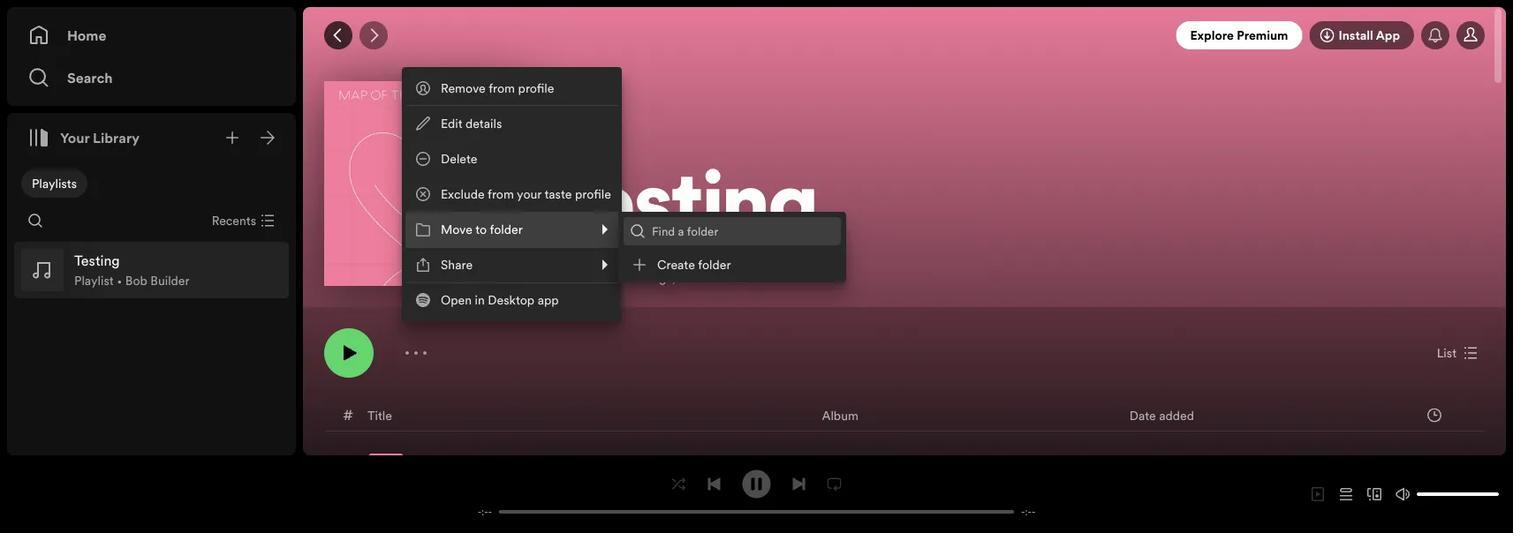 Task type: describe. For each thing, give the bounding box(es) containing it.
1 :- from the left
[[482, 506, 488, 519]]

choose
[[382, 204, 431, 224]]

exclude
[[441, 186, 485, 203]]

1 - from the left
[[478, 506, 482, 519]]

premium
[[1238, 27, 1289, 44]]

go forward image
[[367, 28, 381, 42]]

group inside main element
[[14, 242, 289, 299]]

share
[[441, 257, 473, 274]]

your
[[517, 186, 542, 203]]

disable repeat image
[[828, 478, 842, 492]]

share button
[[406, 247, 619, 283]]

duration image
[[1428, 409, 1442, 423]]

2 :- from the left
[[1026, 506, 1032, 519]]

2 -:-- from the left
[[1022, 506, 1036, 519]]

•
[[117, 273, 122, 289]]

# row
[[325, 400, 1485, 432]]

choose photo
[[382, 204, 472, 224]]

what's new image
[[1429, 28, 1443, 42]]

1 horizontal spatial builder
[[576, 270, 617, 286]]

app
[[1377, 27, 1401, 44]]

search link
[[28, 60, 275, 95]]

top bar and user menu element
[[303, 7, 1507, 64]]

profile inside button
[[518, 80, 555, 97]]

boy with luv (feat. halsey)
[[418, 454, 589, 473]]

open in desktop app button
[[406, 283, 619, 318]]

in
[[475, 292, 485, 309]]

bob builder link
[[551, 270, 617, 286]]

(feat.
[[506, 454, 538, 473]]

search
[[67, 68, 113, 87]]

duration element
[[1428, 409, 1442, 423]]

album
[[822, 407, 859, 424]]

open in desktop app
[[441, 292, 559, 309]]

menu containing remove from profile
[[402, 67, 847, 322]]

List button
[[1431, 339, 1486, 368]]

recents
[[212, 213, 256, 229]]

install app link
[[1310, 21, 1415, 49]]

create folder button
[[622, 247, 843, 283]]

install app
[[1339, 27, 1401, 44]]

testing image
[[324, 81, 529, 286]]

bob builder
[[551, 270, 617, 286]]

Playlists checkbox
[[21, 170, 87, 198]]

title
[[368, 407, 392, 424]]

your library
[[60, 128, 140, 148]]

library
[[93, 128, 140, 148]]

1 cell from the left
[[340, 448, 354, 496]]

Disable repeat checkbox
[[821, 471, 849, 499]]

2 - from the left
[[488, 506, 492, 519]]

home
[[67, 26, 106, 45]]

Recents, List view field
[[198, 207, 285, 235]]

boy with luv (feat. halsey) link
[[418, 454, 589, 473]]

taste
[[545, 186, 572, 203]]

your
[[60, 128, 90, 148]]

search in your library image
[[28, 214, 42, 228]]

move to folder
[[441, 221, 523, 238]]

explore premium button
[[1177, 21, 1303, 49]]

remove
[[441, 80, 486, 97]]

home link
[[28, 18, 275, 53]]

playlist • bob builder
[[74, 273, 190, 289]]

# column header
[[343, 400, 354, 431]]

photo
[[434, 204, 472, 224]]

enable shuffle image
[[672, 478, 686, 492]]

1 -:-- from the left
[[478, 506, 492, 519]]

2
[[629, 270, 637, 286]]

previous image
[[708, 478, 722, 492]]

choose photo button
[[324, 81, 529, 286]]

songs
[[640, 270, 672, 286]]



Task type: locate. For each thing, give the bounding box(es) containing it.
menu
[[402, 67, 847, 322]]

remove from profile button
[[406, 71, 619, 106]]

2 songs , 7 min 52 sec
[[629, 270, 749, 286]]

1 vertical spatial profile
[[575, 186, 611, 203]]

1 horizontal spatial :-
[[1026, 506, 1032, 519]]

cell down # 'column header'
[[340, 448, 354, 496]]

0 vertical spatial from
[[489, 80, 515, 97]]

0 horizontal spatial -:--
[[478, 506, 492, 519]]

7
[[679, 270, 686, 286]]

profile inside button
[[575, 186, 611, 203]]

4 cell from the left
[[1373, 448, 1470, 496]]

1 horizontal spatial bob
[[551, 270, 573, 286]]

playlist
[[74, 273, 114, 289]]

next image
[[792, 478, 806, 492]]

bob up app
[[551, 270, 573, 286]]

2 cell from the left
[[822, 448, 1000, 496]]

from
[[489, 80, 515, 97], [488, 186, 514, 203]]

playlists
[[32, 175, 77, 192]]

builder
[[576, 270, 617, 286], [151, 273, 190, 289]]

4 - from the left
[[1032, 506, 1036, 519]]

profile right the taste
[[575, 186, 611, 203]]

exclude from your taste profile button
[[406, 177, 619, 212]]

player controls element
[[457, 471, 1057, 519]]

folder inside create folder 'button'
[[698, 257, 731, 274]]

from left the your
[[488, 186, 514, 203]]

list item
[[14, 242, 289, 299]]

list item inside main element
[[14, 242, 289, 299]]

exclude from your taste profile
[[441, 186, 611, 203]]

0 horizontal spatial profile
[[518, 80, 555, 97]]

from up edit details button
[[489, 80, 515, 97]]

folder inside move to folder dropdown button
[[490, 221, 523, 238]]

from for profile
[[489, 80, 515, 97]]

1 vertical spatial folder
[[698, 257, 731, 274]]

0 horizontal spatial :-
[[482, 506, 488, 519]]

52
[[713, 270, 727, 286]]

move
[[441, 221, 473, 238]]

date added
[[1130, 407, 1195, 424]]

with
[[445, 454, 476, 473]]

profile up edit details button
[[518, 80, 555, 97]]

bob
[[551, 270, 573, 286], [125, 273, 147, 289]]

folder
[[490, 221, 523, 238], [698, 257, 731, 274]]

testing
[[551, 167, 818, 252]]

edit details
[[441, 115, 502, 132]]

from for your
[[488, 186, 514, 203]]

3 - from the left
[[1022, 506, 1026, 519]]

group containing playlist
[[14, 242, 289, 299]]

builder left 2
[[576, 270, 617, 286]]

cell down added
[[1130, 448, 1217, 496]]

edit
[[441, 115, 463, 132]]

None search field
[[21, 207, 49, 235]]

boy
[[418, 454, 442, 473]]

bob inside group
[[125, 273, 147, 289]]

min
[[689, 270, 709, 286]]

Find a folder field
[[624, 217, 841, 246]]

None search field
[[624, 217, 841, 246]]

0 horizontal spatial folder
[[490, 221, 523, 238]]

main element
[[7, 7, 296, 456]]

bob right •
[[125, 273, 147, 289]]

create folder
[[658, 257, 731, 274]]

none search field inside main element
[[21, 207, 49, 235]]

to
[[476, 221, 487, 238]]

profile
[[518, 80, 555, 97], [575, 186, 611, 203]]

0 horizontal spatial builder
[[151, 273, 190, 289]]

pause image
[[750, 478, 764, 492]]

builder right •
[[151, 273, 190, 289]]

app
[[538, 292, 559, 309]]

delete button
[[406, 141, 619, 177]]

volume high image
[[1396, 488, 1411, 502]]

halsey)
[[542, 454, 589, 473]]

date
[[1130, 407, 1157, 424]]

3 cell from the left
[[1130, 448, 1217, 496]]

open
[[441, 292, 472, 309]]

details
[[466, 115, 502, 132]]

#
[[343, 406, 354, 426]]

cell down the duration element at the right of the page
[[1373, 448, 1470, 496]]

cell
[[340, 448, 354, 496], [822, 448, 1000, 496], [1130, 448, 1217, 496], [1373, 448, 1470, 496]]

explore
[[1191, 27, 1235, 44]]

your library button
[[21, 120, 147, 156]]

0 vertical spatial profile
[[518, 80, 555, 97]]

added
[[1160, 407, 1195, 424]]

list
[[1438, 345, 1457, 362]]

install
[[1339, 27, 1374, 44]]

desktop
[[488, 292, 535, 309]]

1 horizontal spatial folder
[[698, 257, 731, 274]]

,
[[672, 270, 676, 286]]

go back image
[[331, 28, 346, 42]]

luv
[[480, 454, 502, 473]]

0 horizontal spatial bob
[[125, 273, 147, 289]]

from inside button
[[489, 80, 515, 97]]

cell down # row
[[822, 448, 1000, 496]]

list item containing playlist
[[14, 242, 289, 299]]

testing grid
[[304, 399, 1506, 534]]

connect to a device image
[[1368, 488, 1382, 502]]

move to folder button
[[406, 212, 619, 247]]

builder inside main element
[[151, 273, 190, 289]]

1 vertical spatial from
[[488, 186, 514, 203]]

create
[[658, 257, 695, 274]]

group
[[14, 242, 289, 299]]

1 horizontal spatial -:--
[[1022, 506, 1036, 519]]

0 vertical spatial folder
[[490, 221, 523, 238]]

sec
[[730, 270, 749, 286]]

1 horizontal spatial profile
[[575, 186, 611, 203]]

from inside button
[[488, 186, 514, 203]]

-:--
[[478, 506, 492, 519], [1022, 506, 1036, 519]]

delete
[[441, 151, 478, 167]]

explore premium
[[1191, 27, 1289, 44]]

remove from profile
[[441, 80, 555, 97]]

:-
[[482, 506, 488, 519], [1026, 506, 1032, 519]]

edit details button
[[406, 106, 619, 141]]

-
[[478, 506, 482, 519], [488, 506, 492, 519], [1022, 506, 1026, 519], [1032, 506, 1036, 519]]

testing button
[[551, 161, 1486, 263]]



Task type: vqa. For each thing, say whether or not it's contained in the screenshot.
by you option
no



